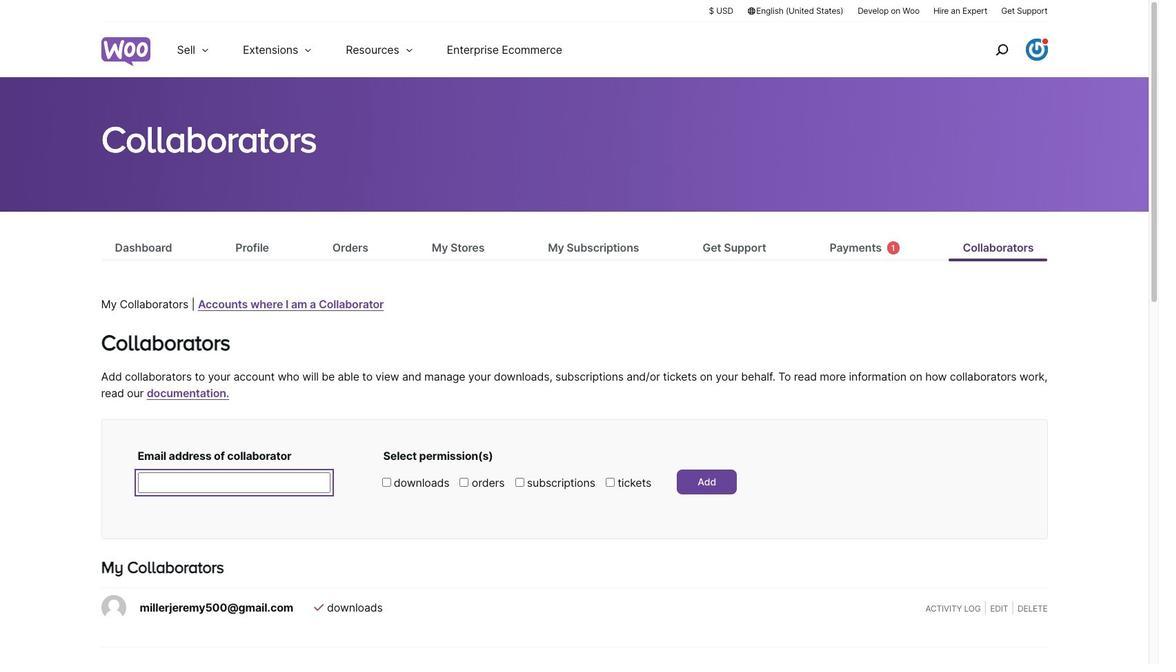 Task type: locate. For each thing, give the bounding box(es) containing it.
open account menu image
[[1026, 39, 1048, 61]]

check image
[[314, 603, 324, 614]]

service navigation menu element
[[966, 27, 1048, 72]]

None checkbox
[[382, 478, 391, 487], [515, 478, 524, 487], [606, 478, 615, 487], [382, 478, 391, 487], [515, 478, 524, 487], [606, 478, 615, 487]]

None checkbox
[[460, 478, 469, 487]]



Task type: describe. For each thing, give the bounding box(es) containing it.
search image
[[991, 39, 1013, 61]]



Task type: vqa. For each thing, say whether or not it's contained in the screenshot.
3rd Vote up image
no



